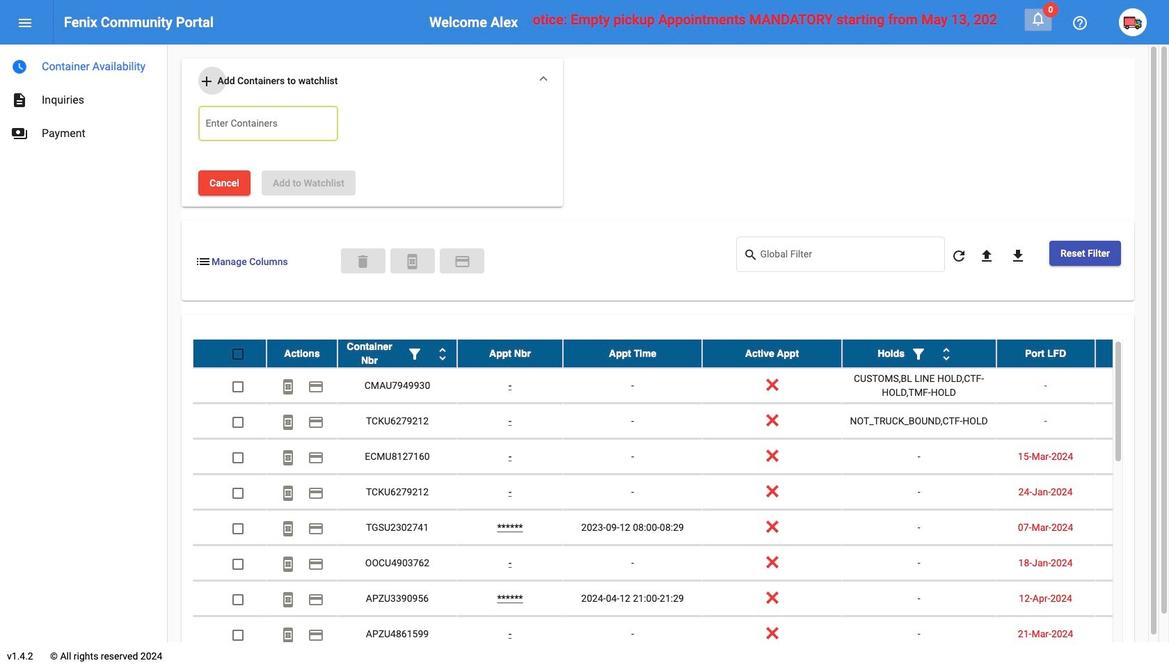 Task type: locate. For each thing, give the bounding box(es) containing it.
8 cell from the top
[[1096, 617, 1170, 652]]

column header
[[267, 340, 338, 368], [338, 340, 457, 368], [457, 340, 563, 368], [563, 340, 703, 368], [703, 340, 842, 368], [842, 340, 997, 368], [997, 340, 1096, 368], [1096, 340, 1170, 368]]

cell for first row from the bottom of the page
[[1096, 617, 1170, 652]]

3 cell from the top
[[1096, 440, 1170, 474]]

9 row from the top
[[193, 617, 1170, 653]]

no color image
[[1030, 10, 1047, 27], [1072, 15, 1089, 32], [11, 58, 28, 75], [744, 247, 761, 264], [951, 248, 968, 264], [979, 248, 996, 264], [1010, 248, 1027, 264], [405, 254, 421, 270], [407, 346, 423, 363], [280, 379, 297, 395], [308, 379, 324, 395], [308, 414, 324, 431], [280, 450, 297, 466], [280, 485, 297, 502], [308, 485, 324, 502], [280, 521, 297, 537], [280, 556, 297, 573], [308, 556, 324, 573], [280, 592, 297, 608], [280, 627, 297, 644]]

no color image inside column header
[[407, 346, 423, 363]]

navigation
[[0, 45, 167, 150]]

5 cell from the top
[[1096, 511, 1170, 545]]

cell for 3rd row from the top
[[1096, 404, 1170, 439]]

Global Watchlist Filter field
[[761, 252, 938, 263]]

no color image
[[17, 15, 33, 32], [198, 73, 215, 90], [11, 92, 28, 109], [11, 125, 28, 142], [195, 254, 212, 270], [454, 254, 471, 270], [434, 346, 451, 363], [911, 346, 927, 363], [939, 346, 955, 363], [280, 414, 297, 431], [308, 450, 324, 466], [308, 521, 324, 537], [308, 592, 324, 608], [308, 627, 324, 644]]

grid
[[193, 340, 1170, 653]]

None text field
[[206, 119, 331, 133]]

3 column header from the left
[[457, 340, 563, 368]]

1 row from the top
[[193, 340, 1170, 369]]

8 column header from the left
[[1096, 340, 1170, 368]]

7 cell from the top
[[1096, 582, 1170, 616]]

8 row from the top
[[193, 582, 1170, 617]]

4 cell from the top
[[1096, 475, 1170, 510]]

cell
[[1096, 369, 1170, 403], [1096, 404, 1170, 439], [1096, 440, 1170, 474], [1096, 475, 1170, 510], [1096, 511, 1170, 545], [1096, 546, 1170, 581], [1096, 582, 1170, 616], [1096, 617, 1170, 652]]

2 cell from the top
[[1096, 404, 1170, 439]]

1 cell from the top
[[1096, 369, 1170, 403]]

delete image
[[355, 254, 372, 270]]

row
[[193, 340, 1170, 369], [193, 369, 1170, 404], [193, 404, 1170, 440], [193, 440, 1170, 475], [193, 475, 1170, 511], [193, 511, 1170, 546], [193, 546, 1170, 582], [193, 582, 1170, 617], [193, 617, 1170, 653]]

cell for second row from the bottom of the page
[[1096, 582, 1170, 616]]

cell for 3rd row from the bottom of the page
[[1096, 546, 1170, 581]]

5 row from the top
[[193, 475, 1170, 511]]

4 row from the top
[[193, 440, 1170, 475]]

5 column header from the left
[[703, 340, 842, 368]]

cell for fourth row from the bottom
[[1096, 511, 1170, 545]]

cell for second row from the top
[[1096, 369, 1170, 403]]

6 cell from the top
[[1096, 546, 1170, 581]]



Task type: describe. For each thing, give the bounding box(es) containing it.
2 row from the top
[[193, 369, 1170, 404]]

cell for sixth row from the bottom of the page
[[1096, 440, 1170, 474]]

3 row from the top
[[193, 404, 1170, 440]]

7 column header from the left
[[997, 340, 1096, 368]]

2 column header from the left
[[338, 340, 457, 368]]

1 column header from the left
[[267, 340, 338, 368]]

cell for 5th row from the top of the page
[[1096, 475, 1170, 510]]

7 row from the top
[[193, 546, 1170, 582]]

4 column header from the left
[[563, 340, 703, 368]]

6 row from the top
[[193, 511, 1170, 546]]

6 column header from the left
[[842, 340, 997, 368]]



